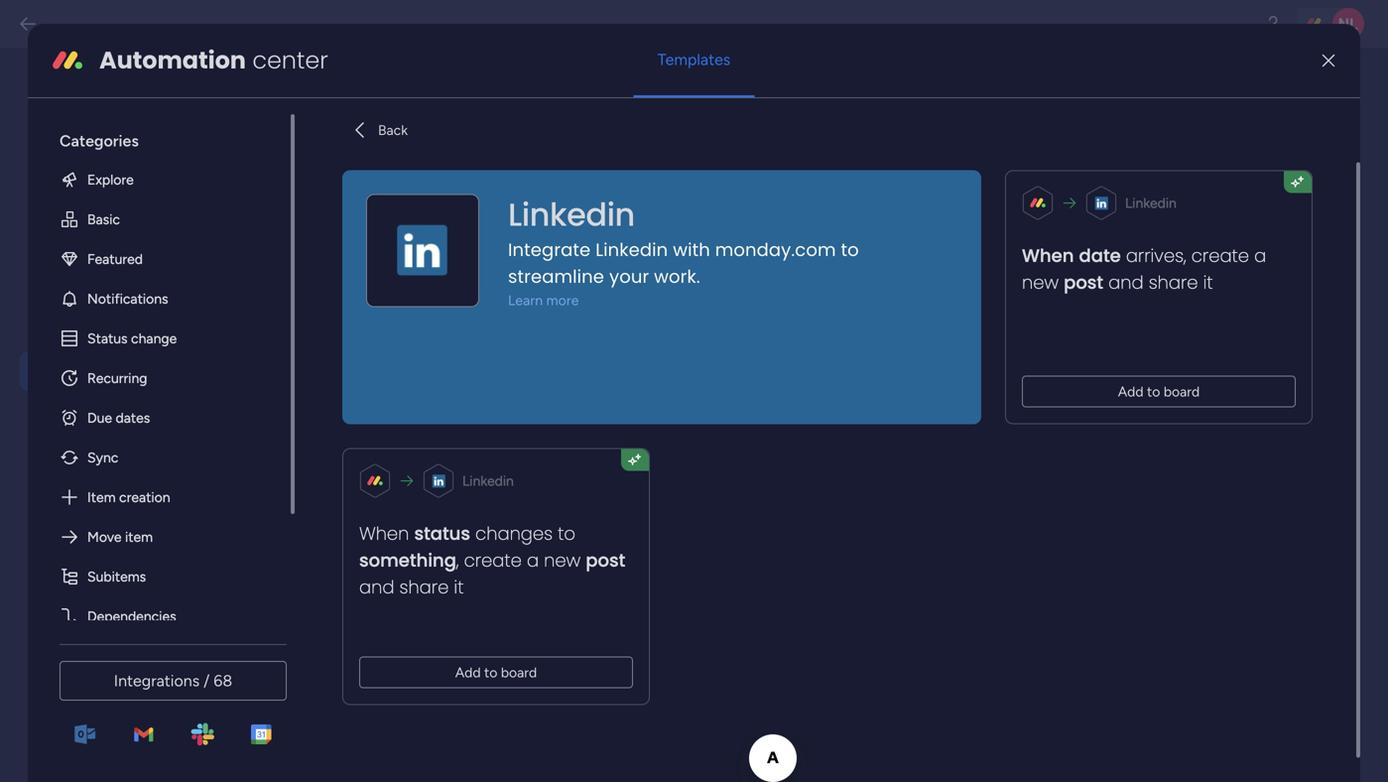 Task type: vqa. For each thing, say whether or not it's contained in the screenshot.
Integrations
yes



Task type: describe. For each thing, give the bounding box(es) containing it.
api inside button
[[74, 360, 101, 382]]

add for post and share it
[[1118, 383, 1144, 400]]

item
[[125, 528, 153, 545]]

linkedin up integrate
[[508, 192, 635, 236]]

post inside when status changes to something , create a new post and share it
[[586, 548, 626, 573]]

learn inside linkedin integrate linkedin with monday.com to streamline your work. learn more
[[508, 292, 543, 308]]

a inside arrives, create a new
[[1255, 243, 1267, 268]]

0 vertical spatial monday
[[417, 376, 471, 394]]

api v2 token
[[330, 90, 455, 116]]

move
[[87, 528, 122, 545]]

2 vertical spatial your
[[676, 420, 706, 438]]

token
[[415, 443, 453, 461]]

automation  center image
[[52, 44, 83, 76]]

item creation option
[[44, 477, 275, 517]]

post and share it
[[1064, 270, 1213, 295]]

when date
[[1022, 243, 1121, 268]]

administration learn more
[[35, 84, 233, 145]]

security button
[[20, 308, 250, 347]]

featured
[[87, 250, 143, 267]]

add to board button for post and share it
[[1022, 375, 1296, 407]]

dapulse info image
[[349, 269, 369, 299]]

center
[[252, 43, 328, 77]]

in the new api there are only personal api tokens
[[330, 211, 612, 227]]

sync
[[87, 449, 118, 466]]

board for post and share it
[[1164, 383, 1200, 400]]

general button
[[20, 177, 250, 216]]

streamline
[[508, 264, 604, 289]]

content directory button
[[20, 527, 250, 565]]

apps button
[[20, 570, 250, 609]]

recurring
[[87, 369, 147, 386]]

arrives, create a new
[[1022, 243, 1267, 295]]

move item
[[87, 528, 153, 545]]

content directory
[[74, 535, 216, 556]]

tidy up button
[[20, 483, 250, 522]]

copier
[[73, 693, 123, 714]]

api inside the api documentation can be found at developers.monday.com
[[417, 271, 440, 289]]

more inside linkedin integrate linkedin with monday.com to streamline your work. learn more
[[546, 292, 579, 308]]

customization button
[[20, 221, 250, 260]]

your inside linkedin integrate linkedin with monday.com to streamline your work. learn more
[[609, 264, 649, 289]]

directory
[[145, 535, 216, 556]]

permissions button
[[20, 614, 250, 653]]

apps
[[74, 579, 116, 600]]

/
[[204, 671, 210, 690]]

cross account copier
[[73, 666, 188, 714]]

0 vertical spatial app
[[475, 376, 500, 394]]

date
[[1079, 243, 1121, 268]]

secure.
[[457, 443, 505, 461]]

1 horizontal spatial post
[[1064, 270, 1104, 295]]

api left v2 on the left top
[[330, 90, 363, 116]]

status change option
[[44, 318, 275, 358]]

learn inside administration learn more
[[35, 127, 72, 145]]

powerful
[[597, 376, 656, 394]]

dependencies option
[[44, 596, 275, 636]]

tidy
[[74, 491, 107, 513]]

add to board for post and share it
[[1118, 383, 1200, 400]]

in
[[330, 211, 340, 227]]

board for and share it
[[501, 664, 537, 681]]

noah lott image
[[1333, 8, 1365, 40]]

token
[[397, 90, 455, 116]]

explore option
[[44, 160, 275, 199]]

billing
[[74, 404, 121, 425]]

integrations / 68 button
[[60, 661, 287, 701]]

when status changes to something , create a new post and share it
[[359, 521, 626, 600]]

account
[[123, 666, 188, 687]]

documentation
[[444, 271, 546, 289]]

customization
[[74, 229, 190, 251]]

integrations / 68
[[114, 671, 232, 690]]

the api documentation can be found at developers.monday.com
[[389, 271, 654, 312]]

status
[[87, 330, 128, 347]]

add to board for and share it
[[455, 664, 537, 681]]

billing button
[[20, 396, 250, 434]]

to inside when status changes to something , create a new post and share it
[[558, 521, 576, 546]]

1 horizontal spatial and
[[1109, 270, 1144, 295]]

users
[[74, 273, 119, 294]]

it's
[[498, 420, 517, 438]]

back to workspace image
[[18, 14, 38, 34]]

with
[[673, 237, 710, 262]]

and inside when status changes to something , create a new post and share it
[[359, 574, 394, 600]]

recurring option
[[44, 358, 275, 398]]

new inside when status changes to something , create a new post and share it
[[544, 548, 581, 573]]

dates
[[116, 409, 150, 426]]

more inside administration learn more
[[75, 127, 110, 145]]

item
[[87, 489, 116, 505]]

order
[[483, 398, 519, 416]]

content
[[74, 535, 140, 556]]

very
[[521, 420, 550, 438]]

a inside when status changes to something , create a new post and share it
[[527, 548, 539, 573]]

cross
[[73, 666, 119, 687]]



Task type: locate. For each thing, give the bounding box(es) containing it.
share inside when status changes to something , create a new post and share it
[[399, 574, 449, 600]]

0 vertical spatial create
[[1192, 243, 1250, 268]]

due dates
[[87, 409, 150, 426]]

create down changes
[[464, 548, 522, 573]]

monday up capabilities
[[417, 376, 471, 394]]

in
[[468, 398, 480, 416]]

0 horizontal spatial more
[[75, 127, 110, 145]]

security
[[74, 317, 140, 338]]

arrives,
[[1126, 243, 1187, 268]]

0 horizontal spatial and
[[359, 574, 394, 600]]

important
[[553, 420, 619, 438]]

1 vertical spatial board
[[501, 664, 537, 681]]

basic option
[[44, 199, 275, 239]]

learn more link down work.
[[508, 290, 929, 310]]

1 vertical spatial a
[[527, 548, 539, 573]]

the inside the api documentation can be found at developers.monday.com
[[389, 271, 414, 289]]

keep
[[641, 420, 673, 438]]

share down something
[[399, 574, 449, 600]]

your down powerful
[[601, 398, 630, 416]]

0 vertical spatial and
[[1109, 270, 1144, 295]]

up
[[112, 491, 135, 513]]

the for the api documentation can be found at developers.monday.com
[[389, 271, 414, 289]]

usage stats
[[74, 448, 168, 469]]

learn more link down the administration
[[35, 125, 250, 147]]

work.
[[654, 264, 700, 289]]

0 horizontal spatial post
[[586, 548, 626, 573]]

api up developers.monday.com
[[417, 271, 440, 289]]

api left there
[[393, 211, 413, 227]]

the for the monday app api gives you powerful capabilities in order to enhance your monday app experience. it's very important to keep your api token secure.
[[389, 376, 414, 394]]

1 vertical spatial more
[[546, 292, 579, 308]]

0 horizontal spatial share
[[399, 574, 449, 600]]

be
[[577, 271, 594, 289]]

found
[[598, 271, 637, 289]]

new right the the
[[366, 211, 390, 227]]

administration
[[35, 84, 233, 120]]

share
[[1149, 270, 1198, 295], [399, 574, 449, 600]]

only
[[471, 211, 495, 227]]

0 horizontal spatial learn more link
[[35, 125, 250, 147]]

the
[[389, 271, 414, 289], [389, 376, 414, 394]]

and down date
[[1109, 270, 1144, 295]]

the inside the monday app api gives you powerful capabilities in order to enhance your monday app experience. it's very important to keep your api token secure.
[[389, 376, 414, 394]]

new inside arrives, create a new
[[1022, 270, 1059, 295]]

1 horizontal spatial add to board
[[1118, 383, 1200, 400]]

1 vertical spatial create
[[464, 548, 522, 573]]

add
[[1118, 383, 1144, 400], [455, 664, 481, 681]]

new
[[366, 211, 390, 227], [1022, 270, 1059, 295], [544, 548, 581, 573]]

0 vertical spatial add to board button
[[1022, 375, 1296, 407]]

linkedin integrate linkedin with monday.com to streamline your work. learn more
[[508, 192, 859, 308]]

featured option
[[44, 239, 275, 279]]

api down the status
[[74, 360, 101, 382]]

2 horizontal spatial new
[[1022, 270, 1059, 295]]

1 horizontal spatial share
[[1149, 270, 1198, 295]]

change
[[131, 330, 177, 347]]

permissions
[[74, 622, 168, 644]]

a
[[1255, 243, 1267, 268], [527, 548, 539, 573]]

1 the from the top
[[389, 271, 414, 289]]

app banner image linkedin image
[[391, 219, 455, 282]]

and
[[1109, 270, 1144, 295], [359, 574, 394, 600]]

developers.monday.com
[[389, 294, 551, 312]]

post
[[1064, 270, 1104, 295], [586, 548, 626, 573]]

basic
[[87, 211, 120, 228]]

0 horizontal spatial when
[[359, 521, 409, 546]]

when up something
[[359, 521, 409, 546]]

explore
[[87, 171, 134, 188]]

0 horizontal spatial monday
[[417, 376, 471, 394]]

due dates option
[[44, 398, 275, 437]]

learn more link for integrate linkedin with monday.com to streamline your work.
[[508, 290, 929, 310]]

subitems
[[87, 568, 146, 585]]

app down capabilities
[[389, 420, 414, 438]]

1 vertical spatial share
[[399, 574, 449, 600]]

the right 'dapulse info' image on the left of the page
[[389, 271, 414, 289]]

1 horizontal spatial monday
[[634, 398, 688, 416]]

there
[[416, 211, 446, 227]]

0 vertical spatial share
[[1149, 270, 1198, 295]]

1 vertical spatial your
[[601, 398, 630, 416]]

linkedin
[[508, 192, 635, 236], [1125, 194, 1177, 211], [596, 237, 668, 262], [462, 472, 514, 489]]

add to board button for and share it
[[359, 656, 633, 688]]

app
[[475, 376, 500, 394], [389, 420, 414, 438]]

something
[[359, 548, 456, 573]]

new down changes
[[544, 548, 581, 573]]

stats
[[129, 448, 168, 469]]

your right keep
[[676, 420, 706, 438]]

0 horizontal spatial add to board button
[[359, 656, 633, 688]]

0 vertical spatial a
[[1255, 243, 1267, 268]]

developers.monday.com link
[[389, 294, 551, 312]]

automation center
[[99, 43, 328, 77]]

1 vertical spatial add to board
[[455, 664, 537, 681]]

0 horizontal spatial it
[[454, 574, 464, 600]]

0 vertical spatial add
[[1118, 383, 1144, 400]]

notifications
[[87, 290, 168, 307]]

subitems option
[[44, 557, 275, 596]]

1 vertical spatial and
[[359, 574, 394, 600]]

integrations
[[114, 671, 200, 690]]

linkedin up the arrives,
[[1125, 194, 1177, 211]]

categories list box
[[44, 114, 295, 636]]

1 horizontal spatial learn
[[508, 292, 543, 308]]

can
[[549, 271, 573, 289]]

the monday app api gives you powerful capabilities in order to enhance your monday app experience. it's very important to keep your api token secure.
[[389, 376, 706, 461]]

creation
[[119, 489, 170, 505]]

1 horizontal spatial it
[[1203, 270, 1213, 295]]

2 vertical spatial new
[[544, 548, 581, 573]]

0 horizontal spatial add
[[455, 664, 481, 681]]

1 horizontal spatial learn more link
[[508, 290, 929, 310]]

cross account copier button
[[20, 658, 250, 723]]

1 vertical spatial monday
[[634, 398, 688, 416]]

0 vertical spatial board
[[1164, 383, 1200, 400]]

0 vertical spatial your
[[609, 264, 649, 289]]

1 horizontal spatial app
[[475, 376, 500, 394]]

share down the arrives,
[[1149, 270, 1198, 295]]

usage
[[74, 448, 124, 469]]

1 vertical spatial post
[[586, 548, 626, 573]]

usage stats button
[[20, 439, 250, 478]]

when left date
[[1022, 243, 1074, 268]]

more
[[75, 127, 110, 145], [546, 292, 579, 308]]

gives
[[530, 376, 565, 394]]

are
[[450, 211, 468, 227]]

0 vertical spatial new
[[366, 211, 390, 227]]

2 the from the top
[[389, 376, 414, 394]]

sync option
[[44, 437, 275, 477]]

1 horizontal spatial create
[[1192, 243, 1250, 268]]

due
[[87, 409, 112, 426]]

more down can
[[546, 292, 579, 308]]

more up explore on the left of the page
[[75, 127, 110, 145]]

your right be
[[609, 264, 649, 289]]

create inside arrives, create a new
[[1192, 243, 1250, 268]]

1 vertical spatial add
[[455, 664, 481, 681]]

personal
[[498, 211, 547, 227]]

0 vertical spatial learn more link
[[35, 125, 250, 147]]

your
[[609, 264, 649, 289], [601, 398, 630, 416], [676, 420, 706, 438]]

when for when date
[[1022, 243, 1074, 268]]

tokens
[[573, 211, 612, 227]]

add for and share it
[[455, 664, 481, 681]]

api left tokens
[[551, 211, 570, 227]]

categories heading
[[44, 114, 275, 160]]

help image
[[1263, 14, 1283, 34]]

monday
[[417, 376, 471, 394], [634, 398, 688, 416]]

new down when date
[[1022, 270, 1059, 295]]

back button
[[342, 114, 416, 146]]

1 vertical spatial app
[[389, 420, 414, 438]]

1 vertical spatial it
[[454, 574, 464, 600]]

0 horizontal spatial add to board
[[455, 664, 537, 681]]

it
[[1203, 270, 1213, 295], [454, 574, 464, 600]]

0 horizontal spatial new
[[366, 211, 390, 227]]

status
[[414, 521, 470, 546]]

1 vertical spatial when
[[359, 521, 409, 546]]

linkedin down secure.
[[462, 472, 514, 489]]

linkedin up found
[[596, 237, 668, 262]]

status change
[[87, 330, 177, 347]]

create right the arrives,
[[1192, 243, 1250, 268]]

add to board button
[[1022, 375, 1296, 407], [359, 656, 633, 688]]

0 horizontal spatial learn
[[35, 127, 72, 145]]

1 vertical spatial learn
[[508, 292, 543, 308]]

1 horizontal spatial a
[[1255, 243, 1267, 268]]

when
[[1022, 243, 1074, 268], [359, 521, 409, 546]]

learn more link for administration
[[35, 125, 250, 147]]

1 horizontal spatial board
[[1164, 383, 1200, 400]]

1 vertical spatial the
[[389, 376, 414, 394]]

api left token
[[389, 443, 412, 461]]

learn down automation  center icon
[[35, 127, 72, 145]]

0 vertical spatial more
[[75, 127, 110, 145]]

0 vertical spatial learn
[[35, 127, 72, 145]]

categories
[[60, 131, 139, 150]]

when for when status changes to something , create a new post and share it
[[359, 521, 409, 546]]

learn down documentation
[[508, 292, 543, 308]]

0 horizontal spatial create
[[464, 548, 522, 573]]

dependencies
[[87, 608, 176, 625]]

0 vertical spatial the
[[389, 271, 414, 289]]

changes
[[475, 521, 553, 546]]

back
[[378, 121, 408, 138]]

0 horizontal spatial board
[[501, 664, 537, 681]]

notifications option
[[44, 279, 275, 318]]

monday up keep
[[634, 398, 688, 416]]

board
[[1164, 383, 1200, 400], [501, 664, 537, 681]]

1 horizontal spatial add
[[1118, 383, 1144, 400]]

68
[[214, 671, 232, 690]]

monday.com
[[715, 237, 836, 262]]

app up in
[[475, 376, 500, 394]]

0 vertical spatial add to board
[[1118, 383, 1200, 400]]

the up capabilities
[[389, 376, 414, 394]]

0 vertical spatial it
[[1203, 270, 1213, 295]]

learn more link
[[35, 125, 250, 147], [508, 290, 929, 310]]

general
[[74, 186, 136, 207]]

the
[[343, 211, 363, 227]]

enhance
[[540, 398, 597, 416]]

1 vertical spatial new
[[1022, 270, 1059, 295]]

1 vertical spatial learn more link
[[508, 290, 929, 310]]

0 horizontal spatial a
[[527, 548, 539, 573]]

1 horizontal spatial more
[[546, 292, 579, 308]]

1 vertical spatial add to board button
[[359, 656, 633, 688]]

when inside when status changes to something , create a new post and share it
[[359, 521, 409, 546]]

1 horizontal spatial new
[[544, 548, 581, 573]]

tidy up
[[74, 491, 135, 513]]

api
[[330, 90, 363, 116], [393, 211, 413, 227], [551, 211, 570, 227], [417, 271, 440, 289], [74, 360, 101, 382], [504, 376, 526, 394], [389, 443, 412, 461]]

0 horizontal spatial app
[[389, 420, 414, 438]]

move item option
[[44, 517, 275, 557]]

experience.
[[418, 420, 494, 438]]

api up order
[[504, 376, 526, 394]]

1 horizontal spatial add to board button
[[1022, 375, 1296, 407]]

1 horizontal spatial when
[[1022, 243, 1074, 268]]

automation
[[99, 43, 246, 77]]

create inside when status changes to something , create a new post and share it
[[464, 548, 522, 573]]

and down something
[[359, 574, 394, 600]]

,
[[456, 548, 459, 573]]

capabilities
[[389, 398, 464, 416]]

api button
[[20, 352, 250, 391]]

v2
[[368, 90, 392, 116]]

it inside when status changes to something , create a new post and share it
[[454, 574, 464, 600]]

0 vertical spatial when
[[1022, 243, 1074, 268]]

to inside linkedin integrate linkedin with monday.com to streamline your work. learn more
[[841, 237, 859, 262]]

0 vertical spatial post
[[1064, 270, 1104, 295]]



